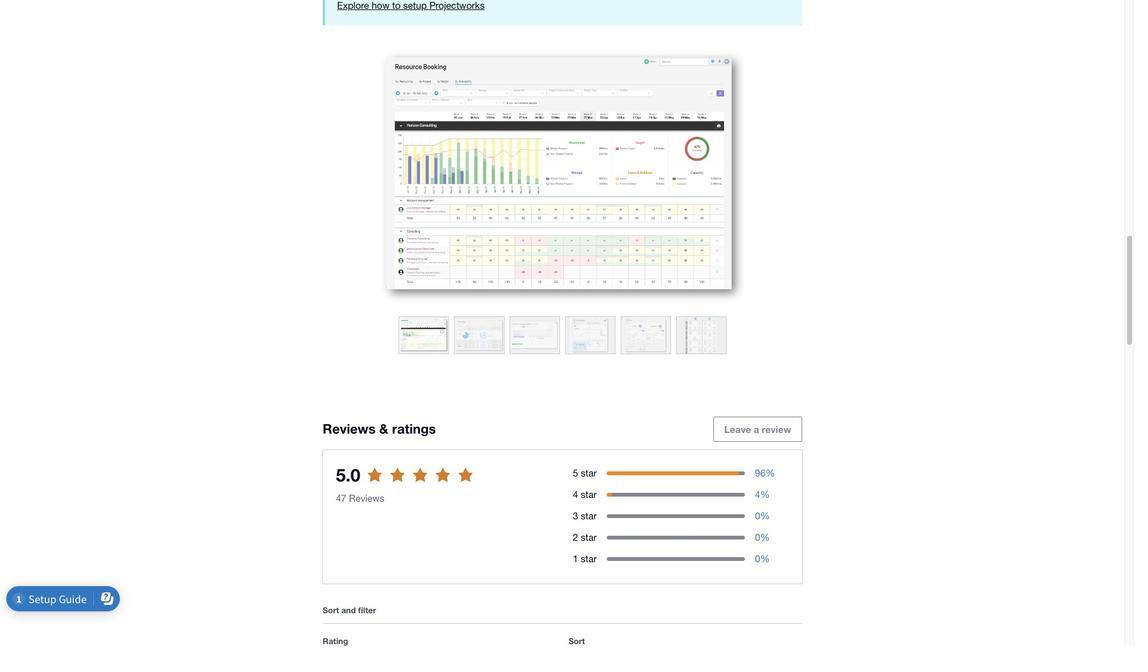 Task type: locate. For each thing, give the bounding box(es) containing it.
leave a review button
[[714, 417, 802, 442]]

4 down 96
[[755, 490, 761, 501]]

2 vertical spatial 0 %
[[755, 554, 770, 565]]

0
[[755, 511, 761, 522], [755, 533, 761, 543], [755, 554, 761, 565]]

0 horizontal spatial 4
[[573, 490, 578, 501]]

1 horizontal spatial 4
[[755, 490, 761, 501]]

screenshot 2 of 6 for app projectworks image
[[455, 317, 504, 354]]

2 vertical spatial 0
[[755, 554, 761, 565]]

1 star from the top
[[581, 468, 597, 479]]

screenshot 1 of 6 for app projectworks image
[[399, 317, 448, 354]]

star right 2
[[581, 533, 597, 543]]

star
[[581, 468, 597, 479], [581, 490, 597, 501], [581, 511, 597, 522], [581, 533, 597, 543], [581, 554, 597, 565]]

reviews left &
[[323, 421, 376, 437]]

4 for 4 star
[[573, 490, 578, 501]]

0 vertical spatial 0 %
[[755, 511, 770, 522]]

star right 5 at the right bottom of page
[[581, 468, 597, 479]]

47 reviews
[[336, 494, 385, 504]]

% for 5 star
[[766, 468, 775, 479]]

%
[[766, 468, 775, 479], [761, 490, 770, 501], [761, 511, 770, 522], [761, 533, 770, 543], [761, 554, 770, 565]]

list
[[425, 478, 438, 489]]

3 0 % from the top
[[755, 554, 770, 565]]

0 %
[[755, 511, 770, 522], [755, 533, 770, 543], [755, 554, 770, 565]]

4 star from the top
[[581, 533, 597, 543]]

47
[[336, 494, 347, 504]]

screenshot 4 of 6 for app projectworks image
[[566, 317, 615, 354]]

4 %
[[755, 490, 770, 501]]

and
[[341, 606, 356, 616]]

skip to reviews list link
[[343, 471, 449, 496]]

5.0
[[336, 465, 361, 486]]

star right 3
[[581, 511, 597, 522]]

4
[[573, 490, 578, 501], [755, 490, 761, 501]]

star right 1
[[581, 554, 597, 565]]

5 star from the top
[[581, 554, 597, 565]]

1 0 from the top
[[755, 511, 761, 522]]

2 4 from the left
[[755, 490, 761, 501]]

reviews down skip
[[349, 494, 385, 504]]

96 %
[[755, 468, 775, 479]]

leave
[[725, 424, 751, 435]]

3 0 from the top
[[755, 554, 761, 565]]

1 vertical spatial 0 %
[[755, 533, 770, 543]]

0 % for 3 star
[[755, 511, 770, 522]]

2 0 % from the top
[[755, 533, 770, 543]]

1 star
[[573, 554, 597, 565]]

&
[[379, 421, 389, 437]]

star for 5 star
[[581, 468, 597, 479]]

star for 4 star
[[581, 490, 597, 501]]

0 vertical spatial 0
[[755, 511, 761, 522]]

4 for 4 %
[[755, 490, 761, 501]]

reviews
[[323, 421, 376, 437], [349, 494, 385, 504]]

3
[[573, 511, 578, 522]]

4 down 5 at the right bottom of page
[[573, 490, 578, 501]]

1 0 % from the top
[[755, 511, 770, 522]]

1 4 from the left
[[573, 490, 578, 501]]

96
[[755, 468, 766, 479]]

0 % for 1 star
[[755, 554, 770, 565]]

star up 3 star
[[581, 490, 597, 501]]

0 vertical spatial reviews
[[323, 421, 376, 437]]

1
[[573, 554, 578, 565]]

filter
[[358, 606, 376, 616]]

4 star
[[573, 490, 597, 501]]

2 star from the top
[[581, 490, 597, 501]]

3 star from the top
[[581, 511, 597, 522]]

1 vertical spatial 0
[[755, 533, 761, 543]]

0 for 1 star
[[755, 554, 761, 565]]

screenshot 6 of 6 for app projectworks image
[[677, 317, 726, 354]]

review
[[762, 424, 792, 435]]

star for 1 star
[[581, 554, 597, 565]]

% for 3 star
[[761, 511, 770, 522]]

2 0 from the top
[[755, 533, 761, 543]]



Task type: describe. For each thing, give the bounding box(es) containing it.
sort and filter
[[323, 606, 376, 616]]

0 % for 2 star
[[755, 533, 770, 543]]

screenshot 5 of 6 for app projectworks image
[[621, 317, 670, 354]]

3 star
[[573, 511, 597, 522]]

0 for 3 star
[[755, 511, 761, 522]]

star for 3 star
[[581, 511, 597, 522]]

to
[[376, 478, 385, 489]]

ratings
[[392, 421, 436, 437]]

leave a review
[[725, 424, 792, 435]]

1 vertical spatial reviews
[[349, 494, 385, 504]]

star for 2 star
[[581, 533, 597, 543]]

2
[[573, 533, 578, 543]]

a
[[754, 424, 760, 435]]

0 for 2 star
[[755, 533, 761, 543]]

% for 4 star
[[761, 490, 770, 501]]

reviews
[[388, 478, 422, 489]]

sort
[[323, 606, 339, 616]]

skip
[[354, 478, 373, 489]]

% for 2 star
[[761, 533, 770, 543]]

% for 1 star
[[761, 554, 770, 565]]

5
[[573, 468, 578, 479]]

skip to reviews list
[[354, 478, 438, 489]]

5 star
[[573, 468, 597, 479]]

screenshot 3 of 6 for app projectworks image
[[510, 317, 559, 354]]

screenshot 1 for app projectworks image
[[323, 51, 802, 303]]

reviews & ratings
[[323, 421, 436, 437]]

2 star
[[573, 533, 597, 543]]



Task type: vqa. For each thing, say whether or not it's contained in the screenshot.
reviews,
no



